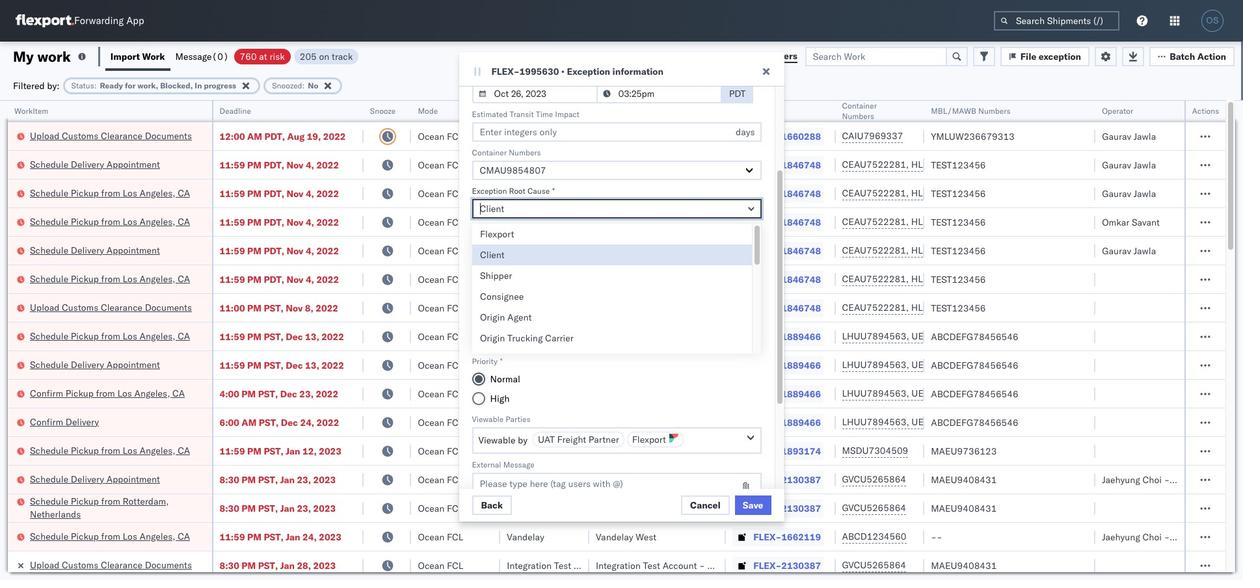 Task type: describe. For each thing, give the bounding box(es) containing it.
parties
[[506, 414, 530, 424]]

deadline
[[220, 106, 251, 116]]

2022 for third schedule delivery appointment link from the bottom of the page
[[316, 245, 339, 257]]

flexport down estimated transit time impact
[[507, 130, 541, 142]]

consignee button
[[589, 103, 713, 116]]

2 4, from the top
[[306, 188, 314, 199]]

dec up 11:59 pm pst, jan 12, 2023
[[281, 417, 298, 428]]

nov for fourth schedule delivery appointment link from the bottom
[[287, 159, 303, 171]]

4 schedule delivery appointment link from the top
[[30, 473, 160, 486]]

work,
[[137, 80, 158, 90]]

4 1889466 from the top
[[781, 417, 821, 428]]

1660288
[[781, 130, 821, 142]]

schedule for 1st "schedule pickup from los angeles, ca" button from the bottom of the page
[[30, 531, 68, 542]]

flexport. image
[[16, 14, 74, 27]]

2 1846748 from the top
[[781, 188, 821, 199]]

uat
[[538, 434, 555, 446]]

external message
[[472, 460, 534, 470]]

3 schedule delivery appointment button from the top
[[30, 358, 160, 372]]

9 ocean fcl from the top
[[418, 359, 463, 371]]

schedule for schedule pickup from rotterdam, netherlands button at the left bottom of the page
[[30, 495, 68, 507]]

2023 up 8:30 pm pst, jan 28, 2023
[[319, 531, 342, 543]]

status
[[71, 80, 94, 90]]

numbers for container numbers button
[[842, 111, 874, 121]]

16 ocean fcl from the top
[[418, 560, 463, 571]]

0 vertical spatial agent
[[507, 312, 531, 323]]

2 flex-1889466 from the top
[[753, 359, 821, 371]]

2022 for fourth schedule delivery appointment link from the bottom
[[316, 159, 339, 171]]

6 fcl from the top
[[447, 274, 463, 285]]

ceau7522281, hlxu6269489, hlxu8034992 for fourth schedule delivery appointment link from the bottom
[[842, 159, 1044, 170]]

pickup for 4th schedule pickup from los angeles, ca link from the bottom
[[71, 273, 99, 285]]

2 schedule delivery appointment button from the top
[[30, 244, 160, 258]]

actions
[[1192, 106, 1219, 116]]

1 vertical spatial container numbers
[[472, 148, 541, 157]]

1 upload customs clearance documents link from the top
[[30, 129, 192, 142]]

from for 6th schedule pickup from los angeles, ca link from the top
[[101, 531, 120, 542]]

6 flex-1846748 from the top
[[753, 302, 821, 314]]

maeu9736123
[[931, 445, 997, 457]]

progress
[[204, 80, 236, 90]]

Search Work text field
[[805, 47, 947, 66]]

1662119
[[781, 531, 821, 543]]

6 schedule pickup from los angeles, ca link from the top
[[30, 530, 190, 543]]

6:00 am pst, dec 24, 2022
[[220, 417, 339, 428]]

viewable parties
[[472, 414, 530, 424]]

19,
[[307, 130, 321, 142]]

1 upload customs clearance documents button from the top
[[30, 129, 192, 143]]

appointment for 1st schedule delivery appointment link from the bottom of the page
[[107, 473, 160, 485]]

0
[[504, 340, 510, 352]]

for
[[125, 80, 136, 90]]

•
[[561, 66, 565, 77]]

4 schedule delivery appointment button from the top
[[30, 473, 160, 487]]

1 documents from the top
[[145, 130, 192, 141]]

3 clearance from the top
[[101, 559, 142, 571]]

gaurav for first upload customs clearance documents link
[[1102, 130, 1131, 142]]

los for fifth schedule pickup from los angeles, ca link from the top
[[123, 445, 137, 456]]

6 ocean fcl from the top
[[418, 274, 463, 285]]

abcdefg78456546 for confirm pickup from los angeles, ca
[[931, 388, 1018, 400]]

file exception
[[1021, 50, 1081, 62]]

3 resize handle column header from the left
[[396, 101, 411, 580]]

cancel
[[690, 500, 721, 511]]

1 2130387 from the top
[[781, 474, 821, 486]]

1 account from the top
[[663, 474, 697, 486]]

priority
[[472, 356, 498, 366]]

app
[[126, 15, 144, 27]]

Search Shipments (/) text field
[[994, 11, 1120, 31]]

2 flex-2130387 from the top
[[753, 503, 821, 514]]

2 lagerfeld from the top
[[726, 503, 765, 514]]

los for 4th schedule pickup from los angeles, ca link from the bottom
[[123, 273, 137, 285]]

3 schedule pickup from los angeles, ca link from the top
[[30, 272, 190, 285]]

pickup for sixth schedule pickup from los angeles, ca link from the bottom
[[71, 187, 99, 199]]

a
[[587, 255, 592, 267]]

hours
[[512, 340, 536, 352]]

ceau7522281, hlxu6269489, hlxu8034992 for third schedule delivery appointment link from the bottom of the page
[[842, 245, 1044, 256]]

4 11:59 from the top
[[220, 245, 245, 257]]

schedule for third the schedule delivery appointment button from the top of the page
[[30, 359, 68, 370]]

files
[[498, 224, 514, 234]]

file
[[594, 255, 607, 267]]

2 account from the top
[[663, 503, 697, 514]]

760
[[240, 50, 257, 62]]

15 fcl from the top
[[447, 531, 463, 543]]

demo for bookings
[[543, 445, 567, 457]]

on
[[319, 50, 329, 62]]

2023 right 12,
[[319, 445, 342, 457]]

3 fcl from the top
[[447, 188, 463, 199]]

sla
[[472, 329, 486, 338]]

resize handle column header for consignee
[[711, 101, 726, 580]]

default
[[738, 50, 769, 62]]

3 documents from the top
[[145, 559, 192, 571]]

confirm for confirm pickup from los angeles, ca
[[30, 387, 63, 399]]

5 flex-1846748 from the top
[[753, 274, 821, 285]]

1 ocean fcl from the top
[[418, 130, 463, 142]]

Enter integers only number field
[[472, 122, 761, 142]]

mbl/mawb
[[931, 106, 976, 116]]

11:59 pm pst, dec 13, 2022 for schedule delivery appointment
[[220, 359, 344, 371]]

3 flex-1889466 from the top
[[753, 388, 821, 400]]

(0)
[[212, 50, 229, 62]]

7 ocean fcl from the top
[[418, 302, 463, 314]]

2022 for confirm pickup from los angeles, ca link
[[316, 388, 338, 400]]

3 karl from the top
[[707, 560, 724, 571]]

2 gaurav jawla from the top
[[1102, 159, 1156, 171]]

3 account from the top
[[663, 560, 697, 571]]

confirm delivery link
[[30, 415, 99, 428]]

lhuu7894563, uetu5238478 for schedule delivery appointment
[[842, 359, 975, 371]]

10 ocean fcl from the top
[[418, 388, 463, 400]]

4 jawla from the top
[[1134, 245, 1156, 257]]

schedule pickup from rotterdam, netherlands link
[[30, 495, 195, 521]]

pst, down "11:00 pm pst, nov 8, 2022"
[[264, 331, 284, 343]]

schedule pickup from los angeles, ca for sixth schedule pickup from los angeles, ca link from the bottom
[[30, 187, 190, 199]]

root
[[509, 186, 525, 196]]

batch
[[1170, 50, 1195, 62]]

pst, down 11:59 pm pst, jan 24, 2023
[[258, 560, 278, 571]]

estimated transit time impact
[[472, 109, 580, 119]]

pst, up 8:30 pm pst, jan 28, 2023
[[264, 531, 284, 543]]

760 at risk
[[240, 50, 285, 62]]

8 ocean fcl from the top
[[418, 331, 463, 343]]

lhuu7894563, for schedule pickup from los angeles, ca
[[842, 330, 909, 342]]

drag
[[526, 255, 546, 267]]

3 integration test account - karl lagerfeld from the top
[[596, 560, 765, 571]]

4, for 4th schedule pickup from los angeles, ca link from the bottom
[[306, 274, 314, 285]]

11:00
[[220, 302, 245, 314]]

1 8:30 pm pst, jan 23, 2023 from the top
[[220, 474, 336, 486]]

0 vertical spatial message
[[175, 50, 212, 62]]

uetu5238478 for schedule pickup from los angeles, ca
[[912, 330, 975, 342]]

jan up 11:59 pm pst, jan 24, 2023
[[280, 503, 295, 514]]

1 integration from the top
[[596, 474, 641, 486]]

1 fcl from the top
[[447, 130, 463, 142]]

from for schedule pickup from rotterdam, netherlands link
[[101, 495, 120, 507]]

viewable for viewable parties
[[472, 414, 504, 424]]

2 vertical spatial origin
[[1192, 474, 1217, 486]]

nov for third schedule delivery appointment link from the bottom of the page
[[287, 245, 303, 257]]

5 ocean fcl from the top
[[418, 245, 463, 257]]

2022 for 3rd schedule delivery appointment link
[[321, 359, 344, 371]]

batch action button
[[1150, 47, 1235, 66]]

2 11:59 from the top
[[220, 188, 245, 199]]

schedule delivery appointment for 3rd schedule delivery appointment link
[[30, 359, 160, 370]]

omkar savant
[[1102, 216, 1160, 228]]

1 gvcu5265864 from the top
[[842, 474, 906, 485]]

pst, down the 4:00 pm pst, dec 23, 2022
[[259, 417, 279, 428]]

1 jawla from the top
[[1134, 130, 1156, 142]]

2 schedule delivery appointment link from the top
[[30, 244, 160, 257]]

file
[[1021, 50, 1036, 62]]

reset to default filters
[[700, 50, 797, 62]]

2 upload customs clearance documents link from the top
[[30, 301, 192, 314]]

forwarding app
[[74, 15, 144, 27]]

10 resize handle column header from the left
[[1169, 101, 1185, 580]]

omkar
[[1102, 216, 1129, 228]]

3 lagerfeld from the top
[[726, 560, 765, 571]]

2 vertical spatial 23,
[[297, 503, 311, 514]]

2 upload customs clearance documents button from the top
[[30, 301, 192, 315]]

2 8:30 from the top
[[220, 503, 239, 514]]

flexport up external message
[[507, 445, 541, 457]]

from for sixth schedule pickup from los angeles, ca link from the bottom
[[101, 187, 120, 199]]

: for snoozed
[[302, 80, 305, 90]]

flexport up shipper
[[480, 228, 514, 240]]

lhuu7894563, uetu5238478 for confirm pickup from los angeles, ca
[[842, 388, 975, 399]]

3 11:59 pm pdt, nov 4, 2022 from the top
[[220, 216, 339, 228]]

1 vertical spatial message
[[503, 460, 534, 470]]

from for 4th schedule pickup from los angeles, ca link from the bottom
[[101, 273, 120, 285]]

schedule delivery appointment for 1st schedule delivery appointment link from the bottom of the page
[[30, 473, 160, 485]]

23, for schedule delivery appointment
[[297, 474, 311, 486]]

hlxu8034992 for 4th schedule pickup from los angeles, ca link from the bottom
[[980, 273, 1044, 285]]

3 gaurav jawla from the top
[[1102, 188, 1156, 199]]

upload for first upload customs clearance documents button
[[30, 130, 59, 141]]

west
[[636, 531, 657, 543]]

1 vertical spatial exception
[[472, 186, 507, 196]]

resize handle column header for client name
[[574, 101, 589, 580]]

appointment for third schedule delivery appointment link from the bottom of the page
[[107, 244, 160, 256]]

at
[[259, 50, 267, 62]]

1 lagerfeld from the top
[[726, 474, 765, 486]]

gaurav for fourth schedule delivery appointment link from the bottom
[[1102, 159, 1131, 171]]

jaehyung choi - test origin agent
[[1102, 474, 1243, 486]]

pst, up the 4:00 pm pst, dec 23, 2022
[[264, 359, 284, 371]]

drag and drop a file or
[[526, 255, 618, 267]]

los for 6th schedule pickup from los angeles, ca link from the top
[[123, 531, 137, 542]]

4 lhuu7894563, from the top
[[842, 416, 909, 428]]

schedule pickup from rotterdam, netherlands button
[[30, 495, 195, 522]]

6 hlxu6269489, from the top
[[911, 302, 978, 314]]

12 fcl from the top
[[447, 445, 463, 457]]

1 clearance from the top
[[101, 130, 142, 141]]

15 ocean fcl from the top
[[418, 531, 463, 543]]

pst, left 8,
[[264, 302, 284, 314]]

appointment for fourth schedule delivery appointment link from the bottom
[[107, 158, 160, 170]]

viewable for viewable by
[[478, 435, 515, 446]]

blocked,
[[160, 80, 193, 90]]

2 vertical spatial agent
[[1219, 474, 1243, 486]]

freight
[[557, 434, 586, 446]]

schedule pickup from los angeles, ca for fifth schedule pickup from los angeles, ca link from the top
[[30, 445, 190, 456]]

track
[[332, 50, 353, 62]]

flex-1660288
[[753, 130, 821, 142]]

am for pst,
[[242, 417, 257, 428]]

3 1846748 from the top
[[781, 216, 821, 228]]

attach files
[[472, 224, 514, 234]]

days,
[[480, 340, 502, 352]]

resize handle column header for mode
[[485, 101, 500, 580]]

exception root cause *
[[472, 186, 555, 196]]

7 fcl from the top
[[447, 302, 463, 314]]

6 test123456 from the top
[[931, 302, 986, 314]]

abcdefg78456546 for schedule pickup from los angeles, ca
[[931, 331, 1018, 343]]

resize handle column header for mbl/mawb numbers
[[1080, 101, 1096, 580]]

3 schedule pickup from los angeles, ca button from the top
[[30, 272, 190, 287]]

savant
[[1132, 216, 1160, 228]]

reporting
[[559, 340, 597, 352]]

work
[[142, 50, 165, 62]]

11 fcl from the top
[[447, 417, 463, 428]]

pickup for 2nd schedule pickup from los angeles, ca link from the top of the page
[[71, 216, 99, 227]]

4 flex-1846748 from the top
[[753, 245, 821, 257]]

cause
[[528, 186, 550, 196]]

time
[[536, 109, 553, 119]]

hlxu8034992 for 2nd schedule pickup from los angeles, ca link from the top of the page
[[980, 216, 1044, 228]]

1 vertical spatial *
[[500, 356, 503, 366]]

snooze
[[370, 106, 396, 116]]

operator
[[1102, 106, 1133, 116]]

hlxu6269489, for fourth schedule delivery appointment link from the bottom
[[911, 159, 978, 170]]

-- : -- -- text field
[[596, 84, 722, 103]]

4 ocean fcl from the top
[[418, 216, 463, 228]]

5 1846748 from the top
[[781, 274, 821, 285]]

snoozed : no
[[272, 80, 318, 90]]

5 11:59 pm pdt, nov 4, 2022 from the top
[[220, 274, 339, 285]]

mode
[[418, 106, 438, 116]]

1 8:30 from the top
[[220, 474, 239, 486]]

container numbers button
[[836, 98, 912, 122]]

nov for 2nd schedule pickup from los angeles, ca link from the top of the page
[[287, 216, 303, 228]]

3 1889466 from the top
[[781, 388, 821, 400]]

vandelay for vandelay
[[507, 531, 544, 543]]

4 11:59 pm pdt, nov 4, 2022 from the top
[[220, 245, 339, 257]]

5 schedule pickup from los angeles, ca link from the top
[[30, 444, 190, 457]]

upload for 1st upload customs clearance documents button from the bottom of the page
[[30, 302, 59, 313]]

container numbers inside button
[[842, 101, 877, 121]]

flex id button
[[726, 103, 823, 116]]

and
[[548, 255, 564, 267]]

os button
[[1198, 6, 1228, 36]]

schedule for third "schedule pickup from los angeles, ca" button from the bottom
[[30, 330, 68, 342]]

1 11:59 pm pdt, nov 4, 2022 from the top
[[220, 159, 339, 171]]

flexport button
[[627, 432, 684, 448]]

8:30 pm pst, jan 28, 2023
[[220, 560, 336, 571]]

sla 1 days, 0 hours from reporting time
[[472, 329, 618, 352]]

3 gaurav from the top
[[1102, 188, 1131, 199]]

schedule pickup from los angeles, ca for 4th schedule pickup from los angeles, ca link from the bottom
[[30, 273, 190, 285]]

forwarding
[[74, 15, 124, 27]]

confirm pickup from los angeles, ca button
[[30, 387, 185, 401]]

uat freight partner
[[538, 434, 619, 446]]

2 karl from the top
[[707, 503, 724, 514]]

2 test123456 from the top
[[931, 188, 986, 199]]

1 maeu9408431 from the top
[[931, 474, 997, 486]]

demo for -
[[543, 130, 567, 142]]

12:00
[[220, 130, 245, 142]]

2 integration test account - karl lagerfeld from the top
[[596, 503, 765, 514]]

4 schedule pickup from los angeles, ca link from the top
[[30, 329, 190, 343]]

filtered
[[13, 80, 45, 91]]

2022 for first upload customs clearance documents link
[[323, 130, 346, 142]]

4:00
[[220, 388, 239, 400]]

2 gvcu5265864 from the top
[[842, 502, 906, 514]]

los for 3rd schedule pickup from los angeles, ca link from the bottom
[[123, 330, 137, 342]]

3 11:59 from the top
[[220, 216, 245, 228]]

schedule for 1st the schedule delivery appointment button from the top
[[30, 158, 68, 170]]

3 upload customs clearance documents from the top
[[30, 559, 192, 571]]

trucking
[[507, 332, 543, 344]]

schedule for 2nd the schedule delivery appointment button from the top of the page
[[30, 244, 68, 256]]

13, for schedule pickup from los angeles, ca
[[305, 331, 319, 343]]

save button
[[735, 496, 771, 515]]

rotterdam,
[[123, 495, 169, 507]]

attach
[[472, 224, 496, 234]]

click
[[632, 255, 655, 267]]

origin for origin trucking carrier
[[480, 332, 505, 344]]

normal
[[490, 373, 520, 385]]

pickup for fifth schedule pickup from los angeles, ca link from the top
[[71, 445, 99, 456]]

ceau7522281, hlxu6269489, hlxu8034992 for 2nd schedule pickup from los angeles, ca link from the top of the page
[[842, 216, 1044, 228]]

0 horizontal spatial numbers
[[509, 148, 541, 157]]

11:59 pm pst, dec 13, 2022 for schedule pickup from los angeles, ca
[[220, 331, 344, 343]]

0 horizontal spatial container
[[472, 148, 507, 157]]

angeles, for fifth schedule pickup from los angeles, ca link from the top
[[140, 445, 175, 456]]

4 1846748 from the top
[[781, 245, 821, 257]]

no
[[308, 80, 318, 90]]

5 test123456 from the top
[[931, 274, 986, 285]]



Task type: vqa. For each thing, say whether or not it's contained in the screenshot.


Task type: locate. For each thing, give the bounding box(es) containing it.
reset to default filters button
[[692, 47, 805, 66]]

client inside 'client name' button
[[507, 106, 528, 116]]

agent
[[507, 312, 531, 323], [548, 353, 572, 365], [1219, 474, 1243, 486]]

hlxu6269489, for 2nd schedule pickup from los angeles, ca link from the top of the page
[[911, 216, 978, 228]]

205
[[300, 50, 317, 62]]

flex-1995630 • exception information
[[491, 66, 664, 77]]

2 upload from the top
[[30, 302, 59, 313]]

angeles, for 4th schedule pickup from los angeles, ca link from the bottom
[[140, 273, 175, 285]]

4 gaurav from the top
[[1102, 245, 1131, 257]]

0 vertical spatial --
[[596, 130, 607, 142]]

2 vertical spatial lagerfeld
[[726, 560, 765, 571]]

flex-1889466
[[753, 331, 821, 343], [753, 359, 821, 371], [753, 388, 821, 400], [753, 417, 821, 428]]

0 vertical spatial origin
[[480, 312, 505, 323]]

13, up the 4:00 pm pst, dec 23, 2022
[[305, 359, 319, 371]]

schedule delivery appointment for fourth schedule delivery appointment link from the bottom
[[30, 158, 160, 170]]

-- down "consignee" button
[[596, 130, 607, 142]]

1 horizontal spatial to
[[727, 50, 736, 62]]

1 vertical spatial gvcu5265864
[[842, 502, 906, 514]]

container numbers up caiu7969337
[[842, 101, 877, 121]]

2 lhuu7894563, from the top
[[842, 359, 909, 371]]

11:59
[[220, 159, 245, 171], [220, 188, 245, 199], [220, 216, 245, 228], [220, 245, 245, 257], [220, 274, 245, 285], [220, 331, 245, 343], [220, 359, 245, 371], [220, 445, 245, 457], [220, 531, 245, 543]]

assignee
[[472, 290, 504, 300]]

1 1889466 from the top
[[781, 331, 821, 343]]

1 gaurav jawla from the top
[[1102, 130, 1156, 142]]

2 vertical spatial 8:30
[[220, 560, 239, 571]]

* right priority
[[500, 356, 503, 366]]

24, up 28,
[[303, 531, 317, 543]]

choi
[[1143, 474, 1162, 486]]

exception left root
[[472, 186, 507, 196]]

8:30 down 6:00
[[220, 474, 239, 486]]

flex-2130387 up "flex-1662119"
[[753, 503, 821, 514]]

documents
[[145, 130, 192, 141], [145, 302, 192, 313], [145, 559, 192, 571]]

ceau7522281, hlxu6269489, hlxu8034992 for 4th schedule pickup from los angeles, ca link from the bottom
[[842, 273, 1044, 285]]

pdt
[[729, 88, 746, 100]]

9 fcl from the top
[[447, 359, 463, 371]]

ca inside button
[[172, 387, 185, 399]]

Please type here (tag users with @) text field
[[472, 473, 761, 534]]

13, down 8,
[[305, 331, 319, 343]]

1 vertical spatial flex-2130387
[[753, 503, 821, 514]]

flex
[[733, 106, 747, 116]]

schedule pickup from los angeles, ca for 2nd schedule pickup from los angeles, ca link from the top of the page
[[30, 216, 190, 227]]

2 schedule pickup from los angeles, ca button from the top
[[30, 215, 190, 229]]

name
[[530, 106, 551, 116]]

: left ready on the left top
[[94, 80, 97, 90]]

1 vertical spatial maeu9408431
[[931, 503, 997, 514]]

2 ceau7522281, hlxu6269489, hlxu8034992 from the top
[[842, 187, 1044, 199]]

hlxu8034992 for fourth schedule delivery appointment link from the bottom
[[980, 159, 1044, 170]]

integration test account - karl lagerfeld up west
[[596, 503, 765, 514]]

pickup for confirm pickup from los angeles, ca link
[[66, 387, 94, 399]]

1 vertical spatial upload customs clearance documents button
[[30, 301, 192, 315]]

filtered by:
[[13, 80, 60, 91]]

lhuu7894563, for confirm pickup from los angeles, ca
[[842, 388, 909, 399]]

0 vertical spatial exception
[[567, 66, 610, 77]]

5 schedule from the top
[[30, 273, 68, 285]]

2 schedule delivery appointment from the top
[[30, 244, 160, 256]]

1 vertical spatial documents
[[145, 302, 192, 313]]

2 documents from the top
[[145, 302, 192, 313]]

abcdefg78456546
[[931, 331, 1018, 343], [931, 359, 1018, 371], [931, 388, 1018, 400], [931, 417, 1018, 428]]

schedule inside schedule pickup from rotterdam, netherlands
[[30, 495, 68, 507]]

confirm pickup from los angeles, ca
[[30, 387, 185, 399]]

0 horizontal spatial exception
[[472, 186, 507, 196]]

* right "cause"
[[552, 186, 555, 196]]

schedule
[[30, 158, 68, 170], [30, 187, 68, 199], [30, 216, 68, 227], [30, 244, 68, 256], [30, 273, 68, 285], [30, 330, 68, 342], [30, 359, 68, 370], [30, 445, 68, 456], [30, 473, 68, 485], [30, 495, 68, 507], [30, 531, 68, 542]]

numbers up the ymluw236679313
[[978, 106, 1011, 116]]

to right click
[[657, 255, 666, 267]]

uetu5238478 for schedule delivery appointment
[[912, 359, 975, 371]]

1 vertical spatial 2130387
[[781, 503, 821, 514]]

2023 down 12,
[[313, 474, 336, 486]]

0 vertical spatial upload customs clearance documents
[[30, 130, 192, 141]]

11:59 pm pst, dec 13, 2022 up the 4:00 pm pst, dec 23, 2022
[[220, 359, 344, 371]]

schedule for 1st "schedule pickup from los angeles, ca" button from the top
[[30, 187, 68, 199]]

from for confirm pickup from los angeles, ca link
[[96, 387, 115, 399]]

container numbers up cmau9854807
[[472, 148, 541, 157]]

0 vertical spatial to
[[727, 50, 736, 62]]

11:59 pm pdt, nov 4, 2022
[[220, 159, 339, 171], [220, 188, 339, 199], [220, 216, 339, 228], [220, 245, 339, 257], [220, 274, 339, 285]]

23, for confirm pickup from los angeles, ca
[[299, 388, 314, 400]]

2 horizontal spatial numbers
[[978, 106, 1011, 116]]

1 flex-1846748 from the top
[[753, 159, 821, 171]]

23, up 11:59 pm pst, jan 24, 2023
[[297, 503, 311, 514]]

workitem button
[[8, 103, 199, 116]]

0 vertical spatial 8:30
[[220, 474, 239, 486]]

karl left save "button" on the bottom right of the page
[[707, 503, 724, 514]]

2 8:30 pm pst, jan 23, 2023 from the top
[[220, 503, 336, 514]]

1 vertical spatial confirm
[[30, 416, 63, 428]]

flexport
[[507, 130, 541, 142], [480, 228, 514, 240], [632, 434, 666, 446], [507, 445, 541, 457]]

message
[[175, 50, 212, 62], [503, 460, 534, 470]]

pickup for schedule pickup from rotterdam, netherlands link
[[71, 495, 99, 507]]

1 vertical spatial to
[[657, 255, 666, 267]]

flexport demo consignee for bookings
[[507, 445, 613, 457]]

2 vertical spatial upload customs clearance documents link
[[30, 558, 192, 571]]

flex-1893174 button
[[733, 442, 824, 460], [733, 442, 824, 460]]

list box containing flexport
[[472, 224, 752, 580]]

upload customs clearance documents for 1st upload customs clearance documents button from the bottom of the page
[[30, 302, 192, 313]]

schedule for fourth the schedule delivery appointment button from the top of the page
[[30, 473, 68, 485]]

10 schedule from the top
[[30, 495, 68, 507]]

my
[[13, 47, 34, 65]]

pst, up 11:59 pm pst, jan 24, 2023
[[258, 503, 278, 514]]

0 vertical spatial clearance
[[101, 130, 142, 141]]

1 horizontal spatial container
[[842, 101, 877, 111]]

2022 for 4th schedule pickup from los angeles, ca link from the bottom
[[316, 274, 339, 285]]

schedule pickup from rotterdam, netherlands
[[30, 495, 169, 520]]

0 horizontal spatial agent
[[507, 312, 531, 323]]

los for 2nd schedule pickup from los angeles, ca link from the top of the page
[[123, 216, 137, 227]]

resize handle column header
[[196, 101, 212, 580], [348, 101, 364, 580], [396, 101, 411, 580], [485, 101, 500, 580], [574, 101, 589, 580], [711, 101, 726, 580], [820, 101, 836, 580], [909, 101, 925, 580], [1080, 101, 1096, 580], [1169, 101, 1185, 580], [1210, 101, 1226, 580]]

flex-1893174
[[753, 445, 821, 457]]

upload customs clearance documents for first upload customs clearance documents button
[[30, 130, 192, 141]]

1 vertical spatial integration
[[596, 503, 641, 514]]

customs
[[62, 130, 98, 141], [62, 302, 98, 313], [509, 353, 546, 365], [62, 559, 98, 571]]

flexport inside button
[[632, 434, 666, 446]]

2 11:59 pm pdt, nov 4, 2022 from the top
[[220, 188, 339, 199]]

vandelay left west
[[596, 531, 633, 543]]

5 resize handle column header from the left
[[574, 101, 589, 580]]

0 vertical spatial lagerfeld
[[726, 474, 765, 486]]

lhuu7894563,
[[842, 330, 909, 342], [842, 359, 909, 371], [842, 388, 909, 399], [842, 416, 909, 428]]

karl down cancel
[[707, 560, 724, 571]]

integration up the vandelay west
[[596, 503, 641, 514]]

0 horizontal spatial *
[[500, 356, 503, 366]]

0 vertical spatial 24,
[[300, 417, 314, 428]]

3 appointment from the top
[[107, 359, 160, 370]]

2 vertical spatial karl
[[707, 560, 724, 571]]

0 vertical spatial integration test account - karl lagerfeld
[[596, 474, 765, 486]]

5 fcl from the top
[[447, 245, 463, 257]]

bosch ocean test
[[507, 159, 581, 171], [596, 159, 670, 171], [507, 188, 581, 199], [596, 188, 670, 199], [507, 216, 581, 228], [596, 216, 670, 228], [507, 245, 581, 257], [596, 245, 670, 257], [507, 274, 581, 285], [507, 302, 581, 314], [507, 331, 581, 343], [507, 359, 581, 371], [596, 359, 670, 371], [507, 388, 581, 400], [507, 417, 581, 428], [596, 417, 670, 428]]

numbers up cmau9854807
[[509, 148, 541, 157]]

delivery
[[71, 158, 104, 170], [71, 244, 104, 256], [71, 359, 104, 370], [66, 416, 99, 428], [71, 473, 104, 485]]

ceau7522281,
[[842, 159, 909, 170], [842, 187, 909, 199], [842, 216, 909, 228], [842, 245, 909, 256], [842, 273, 909, 285], [842, 302, 909, 314]]

1 vertical spatial origin
[[480, 332, 505, 344]]

1 vertical spatial clearance
[[101, 302, 142, 313]]

3 upload from the top
[[30, 559, 59, 571]]

gvcu5265864 up abcd1234560
[[842, 502, 906, 514]]

flexport demo consignee for -
[[507, 130, 613, 142]]

deadline button
[[213, 103, 351, 116]]

0 vertical spatial confirm
[[30, 387, 63, 399]]

8:30 down 11:59 pm pst, jan 24, 2023
[[220, 560, 239, 571]]

4 gaurav jawla from the top
[[1102, 245, 1156, 257]]

: left no
[[302, 80, 305, 90]]

vandelay down back button
[[507, 531, 544, 543]]

6 schedule pickup from los angeles, ca from the top
[[30, 531, 190, 542]]

0 horizontal spatial --
[[596, 130, 607, 142]]

1 ceau7522281, from the top
[[842, 159, 909, 170]]

integration test account - karl lagerfeld
[[596, 474, 765, 486], [596, 503, 765, 514], [596, 560, 765, 571]]

0 vertical spatial 2130387
[[781, 474, 821, 486]]

demo down time
[[543, 130, 567, 142]]

11 schedule from the top
[[30, 531, 68, 542]]

4 lhuu7894563, uetu5238478 from the top
[[842, 416, 975, 428]]

2023 right 28,
[[313, 560, 336, 571]]

23,
[[299, 388, 314, 400], [297, 474, 311, 486], [297, 503, 311, 514]]

0 vertical spatial integration
[[596, 474, 641, 486]]

3 ceau7522281, from the top
[[842, 216, 909, 228]]

1 schedule pickup from los angeles, ca from the top
[[30, 187, 190, 199]]

action
[[1198, 50, 1226, 62]]

lagerfeld right cancel
[[726, 503, 765, 514]]

4 fcl from the top
[[447, 216, 463, 228]]

am for pdt,
[[247, 130, 262, 142]]

24, for 2022
[[300, 417, 314, 428]]

Client text field
[[472, 199, 761, 219]]

2 resize handle column header from the left
[[348, 101, 364, 580]]

3 integration from the top
[[596, 560, 641, 571]]

to right reset
[[727, 50, 736, 62]]

4, for 2nd schedule pickup from los angeles, ca link from the top of the page
[[306, 216, 314, 228]]

1 schedule delivery appointment from the top
[[30, 158, 160, 170]]

maeu9408431
[[931, 474, 997, 486], [931, 503, 997, 514], [931, 560, 997, 571]]

1 vertical spatial 8:30
[[220, 503, 239, 514]]

resize handle column header for flex id
[[820, 101, 836, 580]]

consignee inside button
[[596, 106, 633, 116]]

schedule pickup from los angeles, ca for 6th schedule pickup from los angeles, ca link from the top
[[30, 531, 190, 542]]

2 jawla from the top
[[1134, 159, 1156, 171]]

viewable down viewable parties at the bottom of the page
[[478, 435, 515, 446]]

jan left 12,
[[286, 445, 300, 457]]

client name
[[507, 106, 551, 116]]

angeles, for sixth schedule pickup from los angeles, ca link from the bottom
[[140, 187, 175, 199]]

2 horizontal spatial agent
[[1219, 474, 1243, 486]]

2 vertical spatial gvcu5265864
[[842, 559, 906, 571]]

integration down the vandelay west
[[596, 560, 641, 571]]

reset
[[700, 50, 724, 62]]

message up in
[[175, 50, 212, 62]]

1 vertical spatial upload customs clearance documents link
[[30, 301, 192, 314]]

los for sixth schedule pickup from los angeles, ca link from the bottom
[[123, 187, 137, 199]]

1 vertical spatial upload customs clearance documents
[[30, 302, 192, 313]]

4 ceau7522281, from the top
[[842, 245, 909, 256]]

origin up sla
[[480, 312, 505, 323]]

10 fcl from the top
[[447, 388, 463, 400]]

8:30 pm pst, jan 23, 2023 up 11:59 pm pst, jan 24, 2023
[[220, 503, 336, 514]]

work
[[37, 47, 71, 65]]

1 vertical spatial 13,
[[305, 359, 319, 371]]

origin right the 1 at the bottom left of page
[[480, 332, 505, 344]]

4 abcdefg78456546 from the top
[[931, 417, 1018, 428]]

mbl/mawb numbers
[[931, 106, 1011, 116]]

13,
[[305, 331, 319, 343], [305, 359, 319, 371]]

2023 up 11:59 pm pst, jan 24, 2023
[[313, 503, 336, 514]]

from inside the sla 1 days, 0 hours from reporting time
[[538, 340, 557, 352]]

1 vertical spatial demo
[[543, 445, 567, 457]]

1 vertical spatial 23,
[[297, 474, 311, 486]]

pst, up 6:00 am pst, dec 24, 2022
[[258, 388, 278, 400]]

9 schedule from the top
[[30, 473, 68, 485]]

1 horizontal spatial message
[[503, 460, 534, 470]]

origin for origin agent
[[480, 312, 505, 323]]

uetu5238478 for confirm pickup from los angeles, ca
[[912, 388, 975, 399]]

3 maeu9408431 from the top
[[931, 560, 997, 571]]

2130387 down 1662119
[[781, 560, 821, 571]]

0 horizontal spatial vandelay
[[507, 531, 544, 543]]

flex-1846748 button
[[733, 156, 824, 174], [733, 156, 824, 174], [733, 184, 824, 203], [733, 184, 824, 203], [733, 213, 824, 231], [733, 213, 824, 231], [733, 242, 824, 260], [733, 242, 824, 260], [733, 270, 824, 289], [733, 270, 824, 289], [733, 299, 824, 317], [733, 299, 824, 317]]

integration test account - karl lagerfeld up cancel button
[[596, 474, 765, 486]]

0 vertical spatial am
[[247, 130, 262, 142]]

integration test account - karl lagerfeld down west
[[596, 560, 765, 571]]

2 vertical spatial account
[[663, 560, 697, 571]]

24, up 12,
[[300, 417, 314, 428]]

1 vertical spatial viewable
[[478, 435, 515, 446]]

2 1889466 from the top
[[781, 359, 821, 371]]

1 vertical spatial account
[[663, 503, 697, 514]]

batch action
[[1170, 50, 1226, 62]]

numbers inside container numbers
[[842, 111, 874, 121]]

1 vertical spatial agent
[[548, 353, 572, 365]]

angeles, for 6th schedule pickup from los angeles, ca link from the top
[[140, 531, 175, 542]]

hlxu6269489,
[[911, 159, 978, 170], [911, 187, 978, 199], [911, 216, 978, 228], [911, 245, 978, 256], [911, 273, 978, 285], [911, 302, 978, 314]]

client up shipper
[[480, 249, 504, 261]]

7 resize handle column header from the left
[[820, 101, 836, 580]]

integration down bookings
[[596, 474, 641, 486]]

4 appointment from the top
[[107, 473, 160, 485]]

1 vertical spatial upload
[[30, 302, 59, 313]]

1 vertical spatial flexport demo consignee
[[507, 445, 613, 457]]

flex-2130387 down "flex-1662119"
[[753, 560, 821, 571]]

container inside button
[[842, 101, 877, 111]]

container up cmau9854807
[[472, 148, 507, 157]]

origin agent
[[480, 312, 531, 323]]

schedule for third "schedule pickup from los angeles, ca" button from the top of the page
[[30, 273, 68, 285]]

viewable down the high
[[472, 414, 504, 424]]

jan down 11:59 pm pst, jan 12, 2023
[[280, 474, 295, 486]]

1 ceau7522281, hlxu6269489, hlxu8034992 from the top
[[842, 159, 1044, 170]]

1 vertical spatial 24,
[[303, 531, 317, 543]]

8 11:59 from the top
[[220, 445, 245, 457]]

container up caiu7969337
[[842, 101, 877, 111]]

0 horizontal spatial message
[[175, 50, 212, 62]]

24, for 2023
[[303, 531, 317, 543]]

1 : from the left
[[94, 80, 97, 90]]

1 vertical spatial client
[[480, 249, 504, 261]]

dec for confirm pickup from los angeles, ca
[[280, 388, 297, 400]]

6 11:59 from the top
[[220, 331, 245, 343]]

1 horizontal spatial client
[[507, 106, 528, 116]]

confirm delivery button
[[30, 415, 99, 430]]

0 vertical spatial flexport demo consignee
[[507, 130, 613, 142]]

0 vertical spatial upload
[[30, 130, 59, 141]]

2130387 down 1893174
[[781, 474, 821, 486]]

schedule delivery appointment for third schedule delivery appointment link from the bottom of the page
[[30, 244, 160, 256]]

jan up 28,
[[286, 531, 300, 543]]

2 vertical spatial integration
[[596, 560, 641, 571]]

client left name
[[507, 106, 528, 116]]

message down by on the bottom left
[[503, 460, 534, 470]]

client for client name
[[507, 106, 528, 116]]

bookings test consignee
[[596, 445, 700, 457]]

1 schedule pickup from los angeles, ca button from the top
[[30, 186, 190, 201]]

5 hlxu6269489, from the top
[[911, 273, 978, 285]]

2130387
[[781, 474, 821, 486], [781, 503, 821, 514], [781, 560, 821, 571]]

am right 6:00
[[242, 417, 257, 428]]

from for 3rd schedule pickup from los angeles, ca link from the bottom
[[101, 330, 120, 342]]

8:30 pm pst, jan 23, 2023
[[220, 474, 336, 486], [220, 503, 336, 514]]

5 ceau7522281, hlxu6269489, hlxu8034992 from the top
[[842, 273, 1044, 285]]

message (0)
[[175, 50, 229, 62]]

dec down "11:00 pm pst, nov 8, 2022"
[[286, 331, 303, 343]]

1 vertical spatial container
[[472, 148, 507, 157]]

container
[[842, 101, 877, 111], [472, 148, 507, 157]]

flex-2130387 button
[[733, 471, 824, 489], [733, 471, 824, 489], [733, 499, 824, 517], [733, 499, 824, 517], [733, 557, 824, 575], [733, 557, 824, 575]]

: for status
[[94, 80, 97, 90]]

1 horizontal spatial numbers
[[842, 111, 874, 121]]

lhuu7894563, for schedule delivery appointment
[[842, 359, 909, 371]]

--
[[596, 130, 607, 142], [931, 531, 942, 543]]

file exception button
[[1000, 47, 1090, 66], [1000, 47, 1090, 66]]

1 integration test account - karl lagerfeld from the top
[[596, 474, 765, 486]]

2 13, from the top
[[305, 359, 319, 371]]

1 vertical spatial am
[[242, 417, 257, 428]]

pickup for 6th schedule pickup from los angeles, ca link from the top
[[71, 531, 99, 542]]

8 schedule from the top
[[30, 445, 68, 456]]

1 13, from the top
[[305, 331, 319, 343]]

2 11:59 pm pst, dec 13, 2022 from the top
[[220, 359, 344, 371]]

1 horizontal spatial agent
[[548, 353, 572, 365]]

0 vertical spatial demo
[[543, 130, 567, 142]]

MMM D, YYYY text field
[[472, 84, 598, 103]]

-- right abcd1234560
[[931, 531, 942, 543]]

14 fcl from the top
[[447, 503, 463, 514]]

dec up the 4:00 pm pst, dec 23, 2022
[[286, 359, 303, 371]]

1 flex-1889466 from the top
[[753, 331, 821, 343]]

os
[[1206, 16, 1219, 25]]

6 hlxu8034992 from the top
[[980, 302, 1044, 314]]

time
[[600, 340, 618, 352]]

pst, down 11:59 pm pst, jan 12, 2023
[[258, 474, 278, 486]]

angeles,
[[140, 187, 175, 199], [140, 216, 175, 227], [140, 273, 175, 285], [140, 330, 175, 342], [134, 387, 170, 399], [140, 445, 175, 456], [140, 531, 175, 542]]

4:00 pm pst, dec 23, 2022
[[220, 388, 338, 400]]

schedule for 5th "schedule pickup from los angeles, ca" button from the bottom
[[30, 216, 68, 227]]

1 test123456 from the top
[[931, 159, 986, 171]]

11:59 pm pst, dec 13, 2022 down "11:00 pm pst, nov 8, 2022"
[[220, 331, 344, 343]]

origin trucking carrier
[[480, 332, 573, 344]]

8:30 pm pst, jan 23, 2023 down 11:59 pm pst, jan 12, 2023
[[220, 474, 336, 486]]

4, for third schedule delivery appointment link from the bottom of the page
[[306, 245, 314, 257]]

0 vertical spatial maeu9408431
[[931, 474, 997, 486]]

6 ceau7522281, hlxu6269489, hlxu8034992 from the top
[[842, 302, 1044, 314]]

flex id
[[733, 106, 757, 116]]

0 horizontal spatial to
[[657, 255, 666, 267]]

8:30 up 11:59 pm pst, jan 24, 2023
[[220, 503, 239, 514]]

hlxu6269489, for 4th schedule pickup from los angeles, ca link from the bottom
[[911, 273, 978, 285]]

1 schedule pickup from los angeles, ca link from the top
[[30, 186, 190, 199]]

3 ocean fcl from the top
[[418, 188, 463, 199]]

from inside schedule pickup from rotterdam, netherlands
[[101, 495, 120, 507]]

schedule pickup from los angeles, ca button
[[30, 186, 190, 201], [30, 215, 190, 229], [30, 272, 190, 287], [30, 329, 190, 344], [30, 444, 190, 458], [30, 530, 190, 544]]

2 gaurav from the top
[[1102, 159, 1131, 171]]

0 horizontal spatial client
[[480, 249, 504, 261]]

2 2130387 from the top
[[781, 503, 821, 514]]

3 upload customs clearance documents link from the top
[[30, 558, 192, 571]]

0 vertical spatial karl
[[707, 474, 724, 486]]

flex-1660288 button
[[733, 127, 824, 145], [733, 127, 824, 145]]

angeles, for confirm pickup from los angeles, ca link
[[134, 387, 170, 399]]

numbers up caiu7969337
[[842, 111, 874, 121]]

angeles, for 3rd schedule pickup from los angeles, ca link from the bottom
[[140, 330, 175, 342]]

2 vertical spatial maeu9408431
[[931, 560, 997, 571]]

by:
[[47, 80, 60, 91]]

12 ocean fcl from the top
[[418, 445, 463, 457]]

ready
[[100, 80, 123, 90]]

lagerfeld down "flex-1662119"
[[726, 560, 765, 571]]

client for client
[[480, 249, 504, 261]]

exception right "•"
[[567, 66, 610, 77]]

1 gaurav from the top
[[1102, 130, 1131, 142]]

1 horizontal spatial exception
[[567, 66, 610, 77]]

impact
[[555, 109, 580, 119]]

23, down 12,
[[297, 474, 311, 486]]

gvcu5265864 down 'msdu7304509'
[[842, 474, 906, 485]]

23, up 6:00 am pst, dec 24, 2022
[[299, 388, 314, 400]]

0 vertical spatial client
[[507, 106, 528, 116]]

to for reset
[[727, 50, 736, 62]]

from for 2nd schedule pickup from los angeles, ca link from the top of the page
[[101, 216, 120, 227]]

list box
[[472, 224, 752, 580]]

205 on track
[[300, 50, 353, 62]]

status : ready for work, blocked, in progress
[[71, 80, 236, 90]]

ymluw236679313
[[931, 130, 1015, 142]]

gvcu5265864 down abcd1234560
[[842, 559, 906, 571]]

0 vertical spatial container
[[842, 101, 877, 111]]

1893174
[[781, 445, 821, 457]]

hlxu6269489, for third schedule delivery appointment link from the bottom of the page
[[911, 245, 978, 256]]

lhuu7894563, uetu5238478 for schedule pickup from los angeles, ca
[[842, 330, 975, 342]]

1 karl from the top
[[707, 474, 724, 486]]

angeles, inside confirm pickup from los angeles, ca link
[[134, 387, 170, 399]]

jan left 28,
[[280, 560, 295, 571]]

resize handle column header for workitem
[[196, 101, 212, 580]]

am right 12:00
[[247, 130, 262, 142]]

11:59 pm pst, jan 12, 2023
[[220, 445, 342, 457]]

0 vertical spatial documents
[[145, 130, 192, 141]]

2 vertical spatial flex-2130387
[[753, 560, 821, 571]]

7 11:59 from the top
[[220, 359, 245, 371]]

appointment for 3rd schedule delivery appointment link
[[107, 359, 160, 370]]

back
[[481, 500, 503, 511]]

1 vertical spatial lagerfeld
[[726, 503, 765, 514]]

lagerfeld up save "button" on the bottom right of the page
[[726, 474, 765, 486]]

nov
[[287, 159, 303, 171], [287, 188, 303, 199], [287, 216, 303, 228], [287, 245, 303, 257], [287, 274, 303, 285], [286, 302, 303, 314]]

2 vertical spatial documents
[[145, 559, 192, 571]]

flex-2130387 down the flex-1893174
[[753, 474, 821, 486]]

flexport right partner
[[632, 434, 666, 446]]

1 horizontal spatial *
[[552, 186, 555, 196]]

2 vertical spatial 2130387
[[781, 560, 821, 571]]

1 vertical spatial 11:59 pm pst, dec 13, 2022
[[220, 359, 344, 371]]

0 vertical spatial upload customs clearance documents button
[[30, 129, 192, 143]]

0 vertical spatial viewable
[[472, 414, 504, 424]]

2130387 up 1662119
[[781, 503, 821, 514]]

los
[[123, 187, 137, 199], [123, 216, 137, 227], [123, 273, 137, 285], [123, 330, 137, 342], [117, 387, 132, 399], [123, 445, 137, 456], [123, 531, 137, 542]]

5 schedule pickup from los angeles, ca from the top
[[30, 445, 190, 456]]

1 vertical spatial 8:30 pm pst, jan 23, 2023
[[220, 503, 336, 514]]

delivery inside button
[[66, 416, 99, 428]]

0 horizontal spatial container numbers
[[472, 148, 541, 157]]

dec up 6:00 am pst, dec 24, 2022
[[280, 388, 297, 400]]

1 horizontal spatial container numbers
[[842, 101, 877, 121]]

3 jawla from the top
[[1134, 188, 1156, 199]]

3 gvcu5265864 from the top
[[842, 559, 906, 571]]

2022 for 3rd schedule pickup from los angeles, ca link from the bottom
[[321, 331, 344, 343]]

1 vertical spatial --
[[931, 531, 942, 543]]

4 test123456 from the top
[[931, 245, 986, 257]]

los inside button
[[117, 387, 132, 399]]

flex-2130387
[[753, 474, 821, 486], [753, 503, 821, 514], [753, 560, 821, 571]]

risk
[[270, 50, 285, 62]]

schedule delivery appointment link
[[30, 158, 160, 171], [30, 244, 160, 257], [30, 358, 160, 371], [30, 473, 160, 486]]

aug
[[287, 130, 305, 142]]

3 schedule delivery appointment from the top
[[30, 359, 160, 370]]

6 schedule from the top
[[30, 330, 68, 342]]

16 fcl from the top
[[447, 560, 463, 571]]

1 vertical spatial integration test account - karl lagerfeld
[[596, 503, 765, 514]]

demo right by on the bottom left
[[543, 445, 567, 457]]

8 resize handle column header from the left
[[909, 101, 925, 580]]

schedule pickup from los angeles, ca for 3rd schedule pickup from los angeles, ca link from the bottom
[[30, 330, 190, 342]]

2 schedule from the top
[[30, 187, 68, 199]]

1 horizontal spatial vandelay
[[596, 531, 633, 543]]

clearance
[[101, 130, 142, 141], [101, 302, 142, 313], [101, 559, 142, 571]]

1 horizontal spatial --
[[931, 531, 942, 543]]

5 ceau7522281, from the top
[[842, 273, 909, 285]]

karl up cancel
[[707, 474, 724, 486]]

1 vertical spatial karl
[[707, 503, 724, 514]]

my work
[[13, 47, 71, 65]]

origin right choi
[[1192, 474, 1217, 486]]

pickup inside schedule pickup from rotterdam, netherlands
[[71, 495, 99, 507]]

numbers for mbl/mawb numbers button
[[978, 106, 1011, 116]]

client
[[507, 106, 528, 116], [480, 249, 504, 261]]

pst, down 6:00 am pst, dec 24, 2022
[[264, 445, 284, 457]]

abcdefg78456546 for schedule delivery appointment
[[931, 359, 1018, 371]]

pickup for 3rd schedule pickup from los angeles, ca link from the bottom
[[71, 330, 99, 342]]

11:59 pm pst, dec 13, 2022
[[220, 331, 344, 343], [220, 359, 344, 371]]

2022 for 2nd schedule pickup from los angeles, ca link from the top of the page
[[316, 216, 339, 228]]

2 vertical spatial clearance
[[101, 559, 142, 571]]

0 horizontal spatial :
[[94, 80, 97, 90]]



